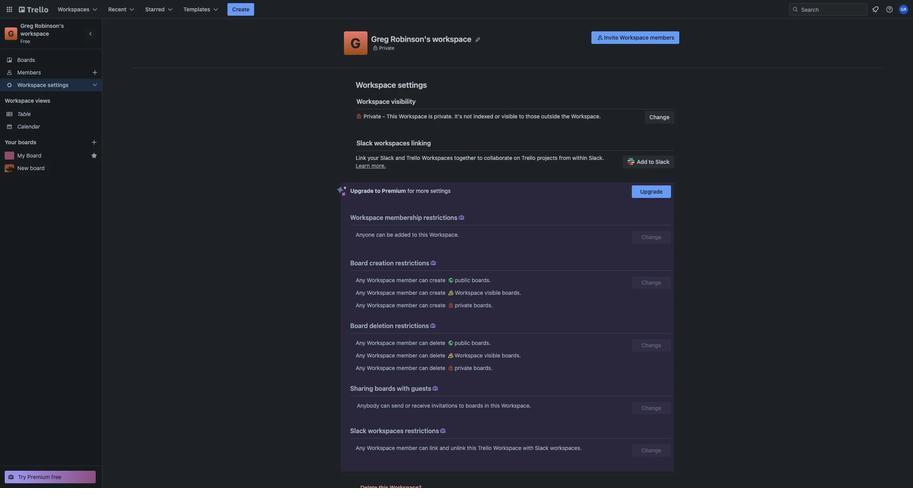 Task type: describe. For each thing, give the bounding box(es) containing it.
the
[[562, 113, 570, 120]]

1 horizontal spatial trello
[[478, 445, 492, 452]]

greg robinson's workspace link
[[20, 22, 65, 37]]

in
[[485, 403, 490, 409]]

workspace navigation collapse icon image
[[86, 28, 97, 39]]

g button
[[344, 31, 368, 55]]

send
[[392, 403, 404, 409]]

those
[[526, 113, 540, 120]]

to down more.
[[375, 188, 381, 194]]

workspace for greg robinson's workspace
[[433, 34, 472, 43]]

workspace inside dropdown button
[[17, 82, 46, 88]]

recent button
[[104, 3, 139, 16]]

0 vertical spatial with
[[397, 386, 410, 393]]

try premium free button
[[5, 471, 96, 484]]

1 vertical spatial and
[[440, 445, 450, 452]]

delete for workspace visible boards.
[[430, 353, 446, 359]]

private for board creation restrictions
[[455, 302, 473, 309]]

any workspace member can create for workspace visible boards.
[[356, 290, 447, 296]]

workspace visible boards. for board creation restrictions
[[455, 290, 522, 296]]

free
[[51, 474, 61, 481]]

templates
[[184, 6, 210, 13]]

from
[[560, 155, 571, 161]]

2 vertical spatial workspace.
[[502, 403, 532, 409]]

anyone can be added to this workspace.
[[356, 232, 460, 238]]

add
[[638, 159, 648, 165]]

greg for greg robinson's workspace
[[372, 34, 389, 43]]

visible for board deletion restrictions
[[485, 353, 501, 359]]

create button
[[228, 3, 254, 16]]

open information menu image
[[886, 5, 894, 13]]

workspace membership restrictions
[[351, 214, 458, 221]]

on
[[514, 155, 521, 161]]

slack left "workspaces."
[[535, 445, 549, 452]]

1 vertical spatial with
[[523, 445, 534, 452]]

try
[[18, 474, 26, 481]]

change for board deletion restrictions
[[642, 342, 662, 349]]

my board
[[17, 152, 41, 159]]

members
[[17, 69, 41, 76]]

upgrade for upgrade
[[641, 188, 663, 195]]

new board link
[[17, 164, 97, 172]]

0 horizontal spatial or
[[406, 403, 411, 409]]

members link
[[0, 66, 102, 79]]

together
[[455, 155, 476, 161]]

7 any from the top
[[356, 445, 366, 452]]

upgrade to premium for more settings
[[351, 188, 451, 194]]

anybody can send or receive invitations to boards in this workspace.
[[357, 403, 532, 409]]

board creation restrictions
[[351, 260, 430, 267]]

my
[[17, 152, 25, 159]]

change for slack workspaces restrictions
[[642, 448, 662, 454]]

add to slack link
[[623, 156, 675, 168]]

linking
[[412, 140, 431, 147]]

0 vertical spatial visible
[[502, 113, 518, 120]]

views
[[35, 97, 50, 104]]

to left those
[[519, 113, 525, 120]]

deletion
[[370, 323, 394, 330]]

starred
[[145, 6, 165, 13]]

3 any from the top
[[356, 302, 366, 309]]

within
[[573, 155, 588, 161]]

starred button
[[141, 3, 177, 16]]

collaborate
[[484, 155, 513, 161]]

public boards. for board deletion restrictions
[[455, 340, 491, 347]]

boards
[[17, 57, 35, 63]]

for
[[408, 188, 415, 194]]

upgrade button
[[632, 186, 672, 198]]

1 horizontal spatial settings
[[398, 80, 427, 90]]

board
[[30, 165, 45, 172]]

sm image inside invite workspace members button
[[597, 34, 605, 42]]

change link for board creation restrictions
[[632, 277, 672, 289]]

settings inside workspace settings dropdown button
[[48, 82, 69, 88]]

unlink
[[451, 445, 466, 452]]

workspace visibility
[[357, 98, 416, 105]]

slack workspaces restrictions
[[351, 428, 439, 435]]

new board
[[17, 165, 45, 172]]

private for private - this workspace is private. it's not indexed or visible to those outside the workspace.
[[364, 113, 381, 120]]

delete for private boards.
[[430, 365, 446, 372]]

your boards
[[5, 139, 36, 146]]

5 any from the top
[[356, 353, 366, 359]]

workspace settings button
[[0, 79, 102, 91]]

0 vertical spatial change button
[[645, 111, 675, 124]]

free
[[20, 38, 30, 44]]

g link
[[5, 27, 17, 40]]

boards for your
[[18, 139, 36, 146]]

to inside 'link'
[[649, 159, 655, 165]]

Search field
[[799, 4, 868, 15]]

try premium free
[[18, 474, 61, 481]]

visibility
[[392, 98, 416, 105]]

restrictions for board creation restrictions
[[396, 260, 430, 267]]

projects
[[537, 155, 558, 161]]

restrictions for board deletion restrictions
[[395, 323, 429, 330]]

slack up link
[[357, 140, 373, 147]]

not
[[464, 113, 472, 120]]

add to slack
[[638, 159, 670, 165]]

0 vertical spatial board
[[26, 152, 41, 159]]

workspaces.
[[551, 445, 582, 452]]

link your slack and trello workspaces together to collaborate on trello projects from within slack. learn more.
[[356, 155, 605, 169]]

2 horizontal spatial settings
[[431, 188, 451, 194]]

slack workspaces linking
[[357, 140, 431, 147]]

2 member from the top
[[397, 290, 418, 296]]

2 horizontal spatial trello
[[522, 155, 536, 161]]

any workspace member can delete for private boards.
[[356, 365, 447, 372]]

be
[[387, 232, 394, 238]]

greg robinson (gregrobinson96) image
[[900, 5, 909, 14]]

create for public boards.
[[430, 277, 446, 284]]

any workspace member can create for public boards.
[[356, 277, 447, 284]]

1 any from the top
[[356, 277, 366, 284]]

6 member from the top
[[397, 365, 418, 372]]

to inside link your slack and trello workspaces together to collaborate on trello projects from within slack. learn more.
[[478, 155, 483, 161]]

your
[[5, 139, 17, 146]]

indexed
[[474, 113, 494, 120]]

create
[[232, 6, 250, 13]]

added
[[395, 232, 411, 238]]

calendar link
[[17, 123, 97, 131]]

0 horizontal spatial workspace.
[[430, 232, 460, 238]]

boards link
[[0, 54, 102, 66]]

add board image
[[91, 139, 97, 146]]

link
[[430, 445, 439, 452]]

search image
[[793, 6, 799, 13]]



Task type: vqa. For each thing, say whether or not it's contained in the screenshot.
31,
no



Task type: locate. For each thing, give the bounding box(es) containing it.
restrictions right deletion
[[395, 323, 429, 330]]

robinson's
[[35, 22, 64, 29], [391, 34, 431, 43]]

private boards. for board creation restrictions
[[455, 302, 493, 309]]

is
[[429, 113, 433, 120]]

templates button
[[179, 3, 223, 16]]

restrictions for slack workspaces restrictions
[[405, 428, 439, 435]]

sm image
[[597, 34, 605, 42], [430, 260, 437, 267], [447, 352, 455, 360], [432, 385, 440, 393]]

workspace.
[[572, 113, 601, 120], [430, 232, 460, 238], [502, 403, 532, 409]]

guests
[[412, 386, 432, 393]]

board for board deletion restrictions
[[351, 323, 368, 330]]

1 vertical spatial delete
[[430, 353, 446, 359]]

settings down members link
[[48, 82, 69, 88]]

2 public from the top
[[455, 340, 470, 347]]

g
[[8, 29, 14, 38], [351, 35, 361, 51]]

table
[[17, 111, 31, 117]]

1 vertical spatial workspaces
[[422, 155, 453, 161]]

boards left in at the bottom right of page
[[466, 403, 484, 409]]

and inside link your slack and trello workspaces together to collaborate on trello projects from within slack. learn more.
[[396, 155, 405, 161]]

private for private
[[379, 45, 395, 51]]

1 private boards. from the top
[[455, 302, 493, 309]]

5 member from the top
[[397, 353, 418, 359]]

2 vertical spatial this
[[468, 445, 477, 452]]

trello
[[407, 155, 421, 161], [522, 155, 536, 161], [478, 445, 492, 452]]

any
[[356, 277, 366, 284], [356, 290, 366, 296], [356, 302, 366, 309], [356, 340, 366, 347], [356, 353, 366, 359], [356, 365, 366, 372], [356, 445, 366, 452]]

0 horizontal spatial workspaces
[[58, 6, 90, 13]]

workspaces for linking
[[375, 140, 410, 147]]

restrictions up link
[[405, 428, 439, 435]]

can
[[376, 232, 386, 238], [419, 277, 428, 284], [419, 290, 428, 296], [419, 302, 428, 309], [419, 340, 428, 347], [419, 353, 428, 359], [419, 365, 428, 372], [381, 403, 390, 409], [419, 445, 428, 452]]

it's
[[455, 113, 463, 120]]

recent
[[108, 6, 127, 13]]

7 member from the top
[[397, 445, 418, 452]]

public for board deletion restrictions
[[455, 340, 470, 347]]

2 any workspace member can delete from the top
[[356, 353, 447, 359]]

1 vertical spatial change button
[[632, 231, 672, 244]]

workspace visible boards. for board deletion restrictions
[[455, 353, 521, 359]]

1 horizontal spatial with
[[523, 445, 534, 452]]

boards.
[[472, 277, 491, 284], [503, 290, 522, 296], [474, 302, 493, 309], [472, 340, 491, 347], [502, 353, 521, 359], [474, 365, 493, 372]]

sparkle image
[[337, 186, 347, 197]]

restrictions
[[424, 214, 458, 221], [396, 260, 430, 267], [395, 323, 429, 330], [405, 428, 439, 435]]

to right together
[[478, 155, 483, 161]]

workspace settings down members link
[[17, 82, 69, 88]]

learn more. link
[[356, 163, 386, 169]]

g for g link
[[8, 29, 14, 38]]

this right added
[[419, 232, 428, 238]]

workspace views
[[5, 97, 50, 104]]

2 create from the top
[[430, 290, 446, 296]]

invitations
[[432, 403, 458, 409]]

members
[[651, 34, 675, 41]]

1 vertical spatial board
[[351, 260, 368, 267]]

trello right unlink
[[478, 445, 492, 452]]

0 horizontal spatial workspace
[[20, 30, 49, 37]]

private.
[[434, 113, 453, 120]]

or right send
[[406, 403, 411, 409]]

1 vertical spatial any workspace member can delete
[[356, 353, 447, 359]]

sm image
[[458, 214, 466, 222], [447, 277, 455, 285], [447, 289, 455, 297], [447, 302, 455, 310], [429, 322, 437, 330], [447, 340, 455, 347], [447, 365, 455, 373], [439, 428, 447, 435]]

this right unlink
[[468, 445, 477, 452]]

1 vertical spatial workspaces
[[368, 428, 404, 435]]

0 vertical spatial workspaces
[[58, 6, 90, 13]]

0 vertical spatial private
[[379, 45, 395, 51]]

receive
[[412, 403, 431, 409]]

back to home image
[[19, 3, 48, 16]]

workspaces inside link your slack and trello workspaces together to collaborate on trello projects from within slack. learn more.
[[422, 155, 453, 161]]

robinson's for greg robinson's workspace
[[391, 34, 431, 43]]

1 create from the top
[[430, 277, 446, 284]]

create
[[430, 277, 446, 284], [430, 290, 446, 296], [430, 302, 446, 309]]

more.
[[372, 163, 386, 169]]

workspaces down linking
[[422, 155, 453, 161]]

workspace settings up workspace visibility
[[356, 80, 427, 90]]

4 change link from the top
[[632, 445, 672, 457]]

premium inside button
[[28, 474, 50, 481]]

invite
[[605, 34, 619, 41]]

restrictions for workspace membership restrictions
[[424, 214, 458, 221]]

robinson's for greg robinson's workspace free
[[35, 22, 64, 29]]

1 any workspace member can delete from the top
[[356, 340, 447, 347]]

new
[[17, 165, 29, 172]]

workspace
[[620, 34, 649, 41], [356, 80, 396, 90], [17, 82, 46, 88], [5, 97, 34, 104], [357, 98, 390, 105], [399, 113, 427, 120], [351, 214, 384, 221], [367, 277, 395, 284], [367, 290, 395, 296], [455, 290, 484, 296], [367, 302, 395, 309], [367, 340, 395, 347], [367, 353, 395, 359], [455, 353, 483, 359], [367, 365, 395, 372], [367, 445, 395, 452], [494, 445, 522, 452]]

2 vertical spatial visible
[[485, 353, 501, 359]]

to right invitations
[[459, 403, 465, 409]]

to
[[519, 113, 525, 120], [478, 155, 483, 161], [649, 159, 655, 165], [375, 188, 381, 194], [412, 232, 418, 238], [459, 403, 465, 409]]

1 vertical spatial premium
[[28, 474, 50, 481]]

board left creation in the left of the page
[[351, 260, 368, 267]]

trello right the on
[[522, 155, 536, 161]]

or
[[495, 113, 500, 120], [406, 403, 411, 409]]

2 horizontal spatial this
[[491, 403, 500, 409]]

boards up my board
[[18, 139, 36, 146]]

2 delete from the top
[[430, 353, 446, 359]]

private right the g button
[[379, 45, 395, 51]]

change for board creation restrictions
[[642, 280, 662, 286]]

public boards. for board creation restrictions
[[455, 277, 491, 284]]

4 any from the top
[[356, 340, 366, 347]]

workspaces for restrictions
[[368, 428, 404, 435]]

2 workspace visible boards. from the top
[[455, 353, 521, 359]]

board left deletion
[[351, 323, 368, 330]]

change link
[[632, 277, 672, 289], [632, 340, 672, 352], [632, 402, 672, 415], [632, 445, 672, 457]]

0 vertical spatial robinson's
[[35, 22, 64, 29]]

workspace
[[20, 30, 49, 37], [433, 34, 472, 43]]

2 any workspace member can create from the top
[[356, 290, 447, 296]]

change link for sharing boards with guests
[[632, 402, 672, 415]]

g inside button
[[351, 35, 361, 51]]

anyone
[[356, 232, 375, 238]]

1 horizontal spatial this
[[468, 445, 477, 452]]

change
[[650, 114, 670, 121], [642, 234, 662, 241], [642, 280, 662, 286], [642, 342, 662, 349], [642, 405, 662, 412], [642, 448, 662, 454]]

1 vertical spatial workspace.
[[430, 232, 460, 238]]

workspaces down send
[[368, 428, 404, 435]]

1 change link from the top
[[632, 277, 672, 289]]

greg inside greg robinson's workspace free
[[20, 22, 33, 29]]

1 private from the top
[[455, 302, 473, 309]]

workspace up 'free'
[[20, 30, 49, 37]]

2 vertical spatial any workspace member can create
[[356, 302, 447, 309]]

change link for slack workspaces restrictions
[[632, 445, 672, 457]]

boards for sharing
[[375, 386, 396, 393]]

0 horizontal spatial with
[[397, 386, 410, 393]]

visible for board creation restrictions
[[485, 290, 501, 296]]

1 vertical spatial boards
[[375, 386, 396, 393]]

1 horizontal spatial robinson's
[[391, 34, 431, 43]]

1 public boards. from the top
[[455, 277, 491, 284]]

0 horizontal spatial trello
[[407, 155, 421, 161]]

primary element
[[0, 0, 914, 19]]

0 vertical spatial delete
[[430, 340, 446, 347]]

0 horizontal spatial this
[[419, 232, 428, 238]]

0 vertical spatial workspace.
[[572, 113, 601, 120]]

sharing boards with guests
[[351, 386, 432, 393]]

workspace inside button
[[620, 34, 649, 41]]

2 horizontal spatial workspace.
[[572, 113, 601, 120]]

0 vertical spatial and
[[396, 155, 405, 161]]

creation
[[370, 260, 394, 267]]

0 vertical spatial workspace visible boards.
[[455, 290, 522, 296]]

0 vertical spatial this
[[419, 232, 428, 238]]

1 vertical spatial create
[[430, 290, 446, 296]]

settings right more
[[431, 188, 451, 194]]

restrictions down more
[[424, 214, 458, 221]]

1 vertical spatial private
[[455, 365, 472, 372]]

starred icon image
[[91, 153, 97, 159]]

0 horizontal spatial greg
[[20, 22, 33, 29]]

2 any from the top
[[356, 290, 366, 296]]

delete for public boards.
[[430, 340, 446, 347]]

your
[[368, 155, 379, 161]]

board for board creation restrictions
[[351, 260, 368, 267]]

this
[[387, 113, 398, 120]]

2 private boards. from the top
[[455, 365, 493, 372]]

1 vertical spatial public boards.
[[455, 340, 491, 347]]

slack.
[[589, 155, 605, 161]]

1 workspace visible boards. from the top
[[455, 290, 522, 296]]

0 vertical spatial public
[[455, 277, 471, 284]]

1 vertical spatial or
[[406, 403, 411, 409]]

slack down anybody on the left of the page
[[351, 428, 367, 435]]

1 horizontal spatial premium
[[382, 188, 406, 194]]

greg right the g button
[[372, 34, 389, 43]]

1 vertical spatial public
[[455, 340, 470, 347]]

0 vertical spatial private boards.
[[455, 302, 493, 309]]

workspace settings inside dropdown button
[[17, 82, 69, 88]]

switch to… image
[[5, 5, 13, 13]]

1 vertical spatial private boards.
[[455, 365, 493, 372]]

slack inside 'link'
[[656, 159, 670, 165]]

0 horizontal spatial boards
[[18, 139, 36, 146]]

2 vertical spatial delete
[[430, 365, 446, 372]]

2 vertical spatial boards
[[466, 403, 484, 409]]

restrictions down anyone can be added to this workspace.
[[396, 260, 430, 267]]

0 vertical spatial greg
[[20, 22, 33, 29]]

any workspace member can delete for public boards.
[[356, 340, 447, 347]]

upgrade inside button
[[641, 188, 663, 195]]

upgrade for upgrade to premium for more settings
[[351, 188, 374, 194]]

robinson's inside greg robinson's workspace free
[[35, 22, 64, 29]]

more
[[416, 188, 429, 194]]

this
[[419, 232, 428, 238], [491, 403, 500, 409], [468, 445, 477, 452]]

0 horizontal spatial g
[[8, 29, 14, 38]]

0 horizontal spatial upgrade
[[351, 188, 374, 194]]

0 horizontal spatial settings
[[48, 82, 69, 88]]

1 horizontal spatial workspace.
[[502, 403, 532, 409]]

3 member from the top
[[397, 302, 418, 309]]

1 vertical spatial any workspace member can create
[[356, 290, 447, 296]]

0 vertical spatial boards
[[18, 139, 36, 146]]

workspaces up your
[[375, 140, 410, 147]]

greg for greg robinson's workspace free
[[20, 22, 33, 29]]

premium left for
[[382, 188, 406, 194]]

1 horizontal spatial or
[[495, 113, 500, 120]]

-
[[383, 113, 385, 120]]

link
[[356, 155, 367, 161]]

sharing
[[351, 386, 373, 393]]

private
[[455, 302, 473, 309], [455, 365, 472, 372]]

0 vertical spatial or
[[495, 113, 500, 120]]

1 vertical spatial this
[[491, 403, 500, 409]]

invite workspace members button
[[592, 31, 680, 44]]

3 any workspace member can create from the top
[[356, 302, 447, 309]]

private left -
[[364, 113, 381, 120]]

0 vertical spatial workspaces
[[375, 140, 410, 147]]

board right my
[[26, 152, 41, 159]]

1 horizontal spatial boards
[[375, 386, 396, 393]]

slack right add
[[656, 159, 670, 165]]

3 change link from the top
[[632, 402, 672, 415]]

workspaces
[[58, 6, 90, 13], [422, 155, 453, 161]]

2 private from the top
[[455, 365, 472, 372]]

anybody
[[357, 403, 380, 409]]

0 vertical spatial premium
[[382, 188, 406, 194]]

upgrade right sparkle icon
[[351, 188, 374, 194]]

private boards. for board deletion restrictions
[[455, 365, 493, 372]]

1 horizontal spatial workspace
[[433, 34, 472, 43]]

workspaces
[[375, 140, 410, 147], [368, 428, 404, 435]]

any workspace member can create for private boards.
[[356, 302, 447, 309]]

member
[[397, 277, 418, 284], [397, 290, 418, 296], [397, 302, 418, 309], [397, 340, 418, 347], [397, 353, 418, 359], [397, 365, 418, 372], [397, 445, 418, 452]]

2 vertical spatial create
[[430, 302, 446, 309]]

0 vertical spatial any workspace member can delete
[[356, 340, 447, 347]]

0 horizontal spatial robinson's
[[35, 22, 64, 29]]

workspace settings
[[356, 80, 427, 90], [17, 82, 69, 88]]

with left guests
[[397, 386, 410, 393]]

private for board deletion restrictions
[[455, 365, 472, 372]]

1 vertical spatial private
[[364, 113, 381, 120]]

0 horizontal spatial workspace settings
[[17, 82, 69, 88]]

and down slack workspaces linking
[[396, 155, 405, 161]]

change link for board deletion restrictions
[[632, 340, 672, 352]]

1 horizontal spatial workspace settings
[[356, 80, 427, 90]]

1 horizontal spatial greg
[[372, 34, 389, 43]]

2 vertical spatial any workspace member can delete
[[356, 365, 447, 372]]

to right added
[[412, 232, 418, 238]]

private - this workspace is private. it's not indexed or visible to those outside the workspace.
[[364, 113, 601, 120]]

to right add
[[649, 159, 655, 165]]

and right link
[[440, 445, 450, 452]]

change button
[[645, 111, 675, 124], [632, 231, 672, 244]]

learn
[[356, 163, 370, 169]]

visible
[[502, 113, 518, 120], [485, 290, 501, 296], [485, 353, 501, 359]]

create for workspace visible boards.
[[430, 290, 446, 296]]

1 any workspace member can create from the top
[[356, 277, 447, 284]]

or right "indexed"
[[495, 113, 500, 120]]

3 any workspace member can delete from the top
[[356, 365, 447, 372]]

membership
[[385, 214, 422, 221]]

g for the g button
[[351, 35, 361, 51]]

1 horizontal spatial workspaces
[[422, 155, 453, 161]]

workspace down primary element
[[433, 34, 472, 43]]

boards
[[18, 139, 36, 146], [375, 386, 396, 393], [466, 403, 484, 409]]

calendar
[[17, 123, 40, 130]]

workspaces inside dropdown button
[[58, 6, 90, 13]]

workspace for greg robinson's workspace free
[[20, 30, 49, 37]]

1 public from the top
[[455, 277, 471, 284]]

public for board creation restrictions
[[455, 277, 471, 284]]

upgrade
[[351, 188, 374, 194], [641, 188, 663, 195]]

1 vertical spatial workspace visible boards.
[[455, 353, 521, 359]]

workspaces button
[[53, 3, 102, 16]]

4 member from the top
[[397, 340, 418, 347]]

1 delete from the top
[[430, 340, 446, 347]]

3 delete from the top
[[430, 365, 446, 372]]

settings up visibility
[[398, 80, 427, 90]]

trello down linking
[[407, 155, 421, 161]]

with left "workspaces."
[[523, 445, 534, 452]]

slack up more.
[[381, 155, 394, 161]]

any workspace member can delete
[[356, 340, 447, 347], [356, 353, 447, 359], [356, 365, 447, 372]]

1 horizontal spatial upgrade
[[641, 188, 663, 195]]

workspaces up workspace navigation collapse icon
[[58, 6, 90, 13]]

slack inside link your slack and trello workspaces together to collaborate on trello projects from within slack. learn more.
[[381, 155, 394, 161]]

2 change link from the top
[[632, 340, 672, 352]]

2 public boards. from the top
[[455, 340, 491, 347]]

greg up 'free'
[[20, 22, 33, 29]]

0 horizontal spatial and
[[396, 155, 405, 161]]

0 vertical spatial any workspace member can create
[[356, 277, 447, 284]]

workspace inside greg robinson's workspace free
[[20, 30, 49, 37]]

your boards with 2 items element
[[5, 138, 79, 147]]

1 vertical spatial greg
[[372, 34, 389, 43]]

1 member from the top
[[397, 277, 418, 284]]

1 vertical spatial robinson's
[[391, 34, 431, 43]]

board deletion restrictions
[[351, 323, 429, 330]]

upgrade down add to slack 'link'
[[641, 188, 663, 195]]

2 vertical spatial board
[[351, 323, 368, 330]]

change for sharing boards with guests
[[642, 405, 662, 412]]

boards up send
[[375, 386, 396, 393]]

6 any from the top
[[356, 365, 366, 372]]

0 vertical spatial private
[[455, 302, 473, 309]]

outside
[[542, 113, 560, 120]]

0 vertical spatial public boards.
[[455, 277, 491, 284]]

any workspace member can link and unlink this trello workspace with slack workspaces.
[[356, 445, 582, 452]]

create for private boards.
[[430, 302, 446, 309]]

0 vertical spatial create
[[430, 277, 446, 284]]

0 horizontal spatial premium
[[28, 474, 50, 481]]

1 horizontal spatial and
[[440, 445, 450, 452]]

my board link
[[17, 152, 88, 160]]

2 horizontal spatial boards
[[466, 403, 484, 409]]

board
[[26, 152, 41, 159], [351, 260, 368, 267], [351, 323, 368, 330]]

1 horizontal spatial g
[[351, 35, 361, 51]]

premium right try
[[28, 474, 50, 481]]

any workspace member can delete for workspace visible boards.
[[356, 353, 447, 359]]

3 create from the top
[[430, 302, 446, 309]]

table link
[[17, 110, 97, 118]]

this right in at the bottom right of page
[[491, 403, 500, 409]]

0 notifications image
[[872, 5, 881, 14]]

greg robinson's workspace free
[[20, 22, 65, 44]]

1 vertical spatial visible
[[485, 290, 501, 296]]

invite workspace members
[[605, 34, 675, 41]]



